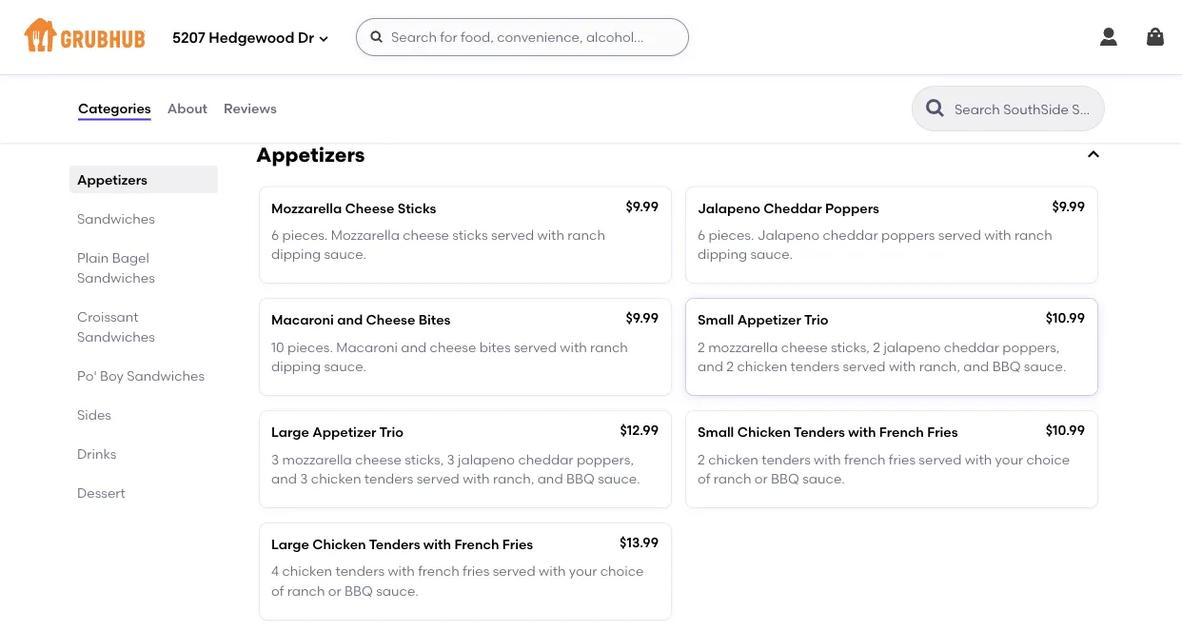 Task type: locate. For each thing, give the bounding box(es) containing it.
sticks,
[[831, 339, 870, 355], [405, 451, 444, 467]]

poppers,
[[1003, 339, 1060, 355], [577, 451, 634, 467]]

0 horizontal spatial chicken
[[313, 537, 366, 553]]

tenders
[[794, 424, 845, 440], [369, 537, 420, 553]]

cheese down sticks
[[403, 227, 449, 243]]

sandwiches inside the plain bagel sandwiches "tab"
[[77, 269, 155, 286]]

1 horizontal spatial sticks,
[[831, 339, 870, 355]]

small for small chicken tenders with french fries
[[698, 424, 734, 440]]

appetizers up sandwiches tab
[[77, 171, 148, 188]]

or down the large chicken tenders with french fries
[[328, 583, 342, 599]]

and
[[337, 312, 363, 328], [401, 339, 427, 355], [698, 358, 724, 374], [964, 358, 990, 374], [271, 471, 297, 487], [538, 471, 563, 487]]

po'
[[77, 368, 97, 384]]

fries
[[928, 424, 958, 440], [503, 537, 533, 553]]

sticks, inside 2 mozzarella cheese sticks, 2 jalapeno cheddar poppers, and 2 chicken tenders served with ranch, and bbq sauce.
[[831, 339, 870, 355]]

large down 10
[[271, 424, 309, 440]]

0 vertical spatial french
[[880, 424, 924, 440]]

drinks
[[77, 446, 116, 462]]

reviews
[[224, 100, 277, 117]]

served inside 2 mozzarella cheese sticks, 2 jalapeno cheddar poppers, and 2 chicken tenders served with ranch, and bbq sauce.
[[843, 358, 886, 374]]

poppers, for $10.99
[[1003, 339, 1060, 355]]

0 horizontal spatial 6
[[271, 227, 279, 243]]

large chicken tenders with french fries
[[271, 537, 533, 553]]

2 horizontal spatial 3
[[447, 451, 455, 467]]

1 vertical spatial trio
[[379, 424, 404, 440]]

ranch inside 4 chicken tenders with french fries served with your choice of ranch or bbq sauce.
[[287, 583, 325, 599]]

1 vertical spatial of
[[271, 583, 284, 599]]

chicken inside 2 chicken tenders with french fries served with your choice of ranch or bbq sauce.
[[709, 451, 759, 467]]

1 horizontal spatial your
[[996, 451, 1024, 467]]

appetizers down see details button
[[256, 142, 365, 166]]

fries inside 2 chicken tenders with french fries served with your choice of ranch or bbq sauce.
[[889, 451, 916, 467]]

1 vertical spatial mozzarella
[[282, 451, 352, 467]]

2 horizontal spatial cheddar
[[944, 339, 1000, 355]]

1 horizontal spatial appetizers
[[256, 142, 365, 166]]

jalapeno left cheddar
[[698, 200, 761, 216]]

0 horizontal spatial sticks,
[[405, 451, 444, 467]]

jalapeno inside 3 mozzarella cheese sticks, 3 jalapeno cheddar poppers, and 3 chicken tenders served with ranch, and bbq sauce.
[[458, 451, 515, 467]]

your
[[996, 451, 1024, 467], [569, 563, 597, 580]]

macaroni down macaroni and cheese bites
[[336, 339, 398, 355]]

large
[[271, 424, 309, 440], [271, 537, 309, 553]]

sides tab
[[77, 405, 210, 425]]

po' boy sandwiches tab
[[77, 366, 210, 386]]

tenders up small chicken tenders with french fries
[[791, 358, 840, 374]]

with inside 6 pieces. mozzarella cheese sticks served with ranch dipping sauce.
[[538, 227, 565, 243]]

0 horizontal spatial ranch,
[[493, 471, 534, 487]]

french down small chicken tenders with french fries
[[845, 451, 886, 467]]

served
[[491, 227, 534, 243], [939, 227, 982, 243], [514, 339, 557, 355], [843, 358, 886, 374], [919, 451, 962, 467], [417, 471, 460, 487], [493, 563, 536, 580]]

dipping down 10
[[271, 358, 321, 374]]

sandwiches down bagel
[[77, 269, 155, 286]]

of
[[698, 471, 711, 487], [271, 583, 284, 599]]

1 vertical spatial fries
[[463, 563, 490, 580]]

1 horizontal spatial of
[[698, 471, 711, 487]]

your inside 4 chicken tenders with french fries served with your choice of ranch or bbq sauce.
[[569, 563, 597, 580]]

1 vertical spatial or
[[328, 583, 342, 599]]

sauce. inside 2 chicken tenders with french fries served with your choice of ranch or bbq sauce.
[[803, 471, 845, 487]]

small
[[698, 312, 734, 328], [698, 424, 734, 440]]

$13.99
[[620, 535, 659, 551]]

sticks
[[453, 227, 488, 243]]

mozzarella
[[709, 339, 778, 355], [282, 451, 352, 467]]

1 vertical spatial your
[[569, 563, 597, 580]]

2 vertical spatial cheddar
[[518, 451, 574, 467]]

0 vertical spatial macaroni
[[271, 312, 334, 328]]

1 horizontal spatial fries
[[889, 451, 916, 467]]

spend
[[275, 14, 317, 30]]

sandwiches up sides tab
[[127, 368, 205, 384]]

mozzarella for 3
[[282, 451, 352, 467]]

or for large
[[328, 583, 342, 599]]

sandwiches inside sandwiches tab
[[77, 210, 155, 227]]

appetizers inside 'button'
[[256, 142, 365, 166]]

0 vertical spatial jalapeno
[[884, 339, 941, 355]]

1 horizontal spatial or
[[755, 471, 768, 487]]

svg image
[[1145, 26, 1167, 49], [369, 30, 385, 45]]

sandwiches down croissant
[[77, 329, 155, 345]]

appetizer for small
[[738, 312, 802, 328]]

2 6 from the left
[[698, 227, 706, 243]]

1 $10.99 from the top
[[1046, 310, 1086, 326]]

0 vertical spatial appetizer
[[738, 312, 802, 328]]

0 vertical spatial large
[[271, 424, 309, 440]]

0 vertical spatial of
[[698, 471, 711, 487]]

croissant sandwiches
[[77, 309, 155, 345]]

french for large chicken tenders with french fries
[[455, 537, 499, 553]]

with inside 6 pieces. jalapeno cheddar poppers served with ranch dipping sauce.
[[985, 227, 1012, 243]]

jalapeno inside 2 mozzarella cheese sticks, 2 jalapeno cheddar poppers, and 2 chicken tenders served with ranch, and bbq sauce.
[[884, 339, 941, 355]]

your inside 2 chicken tenders with french fries served with your choice of ranch or bbq sauce.
[[996, 451, 1024, 467]]

1 vertical spatial jalapeno
[[458, 451, 515, 467]]

pieces. inside 6 pieces. jalapeno cheddar poppers served with ranch dipping sauce.
[[709, 227, 755, 243]]

dipping inside 6 pieces. mozzarella cheese sticks served with ranch dipping sauce.
[[271, 246, 321, 262]]

bbq inside 2 chicken tenders with french fries served with your choice of ranch or bbq sauce.
[[771, 471, 800, 487]]

or
[[755, 471, 768, 487], [328, 583, 342, 599]]

1 vertical spatial large
[[271, 537, 309, 553]]

sauce. inside 10 pieces. macaroni and cheese bites served with ranch dipping sauce.
[[324, 358, 367, 374]]

details
[[302, 94, 347, 110]]

cheese down bites
[[430, 339, 476, 355]]

sauce. inside 3 mozzarella cheese sticks, 3 jalapeno cheddar poppers, and 3 chicken tenders served with ranch, and bbq sauce.
[[598, 471, 641, 487]]

trio for large appetizer trio
[[379, 424, 404, 440]]

jalapeno down jalapeno cheddar poppers
[[758, 227, 820, 243]]

sandwiches up bagel
[[77, 210, 155, 227]]

sticks, for 2
[[831, 339, 870, 355]]

tenders down small chicken tenders with french fries
[[762, 451, 811, 467]]

1 vertical spatial cheddar
[[944, 339, 1000, 355]]

sticks, up small chicken tenders with french fries
[[831, 339, 870, 355]]

0 horizontal spatial french
[[455, 537, 499, 553]]

1 vertical spatial macaroni
[[336, 339, 398, 355]]

french down the large chicken tenders with french fries
[[418, 563, 460, 580]]

0 vertical spatial mozzarella
[[709, 339, 778, 355]]

pieces.
[[282, 227, 328, 243], [709, 227, 755, 243], [288, 339, 333, 355]]

fries down small chicken tenders with french fries
[[889, 451, 916, 467]]

0 vertical spatial $10.99
[[1046, 310, 1086, 326]]

fries for small chicken tenders with french fries
[[889, 451, 916, 467]]

tenders for large
[[369, 537, 420, 553]]

plain
[[77, 249, 109, 266]]

3 mozzarella cheese sticks, 3 jalapeno cheddar poppers, and 3 chicken tenders served with ranch, and bbq sauce.
[[271, 451, 641, 487]]

trio for small appetizer trio
[[805, 312, 829, 328]]

ranch, inside 2 mozzarella cheese sticks, 2 jalapeno cheddar poppers, and 2 chicken tenders served with ranch, and bbq sauce.
[[920, 358, 961, 374]]

poppers, inside 3 mozzarella cheese sticks, 3 jalapeno cheddar poppers, and 3 chicken tenders served with ranch, and bbq sauce.
[[577, 451, 634, 467]]

tenders up 2 chicken tenders with french fries served with your choice of ranch or bbq sauce. on the right bottom of page
[[794, 424, 845, 440]]

appetizers
[[256, 142, 365, 166], [77, 171, 148, 188]]

1 horizontal spatial cheddar
[[823, 227, 878, 243]]

1 vertical spatial appetizer
[[313, 424, 377, 440]]

1 vertical spatial $10.99
[[1046, 422, 1086, 439]]

sandwiches
[[77, 210, 155, 227], [77, 269, 155, 286], [77, 329, 155, 345], [127, 368, 205, 384]]

cheese left sticks
[[345, 200, 395, 216]]

of inside 4 chicken tenders with french fries served with your choice of ranch or bbq sauce.
[[271, 583, 284, 599]]

poppers, for $12.99
[[577, 451, 634, 467]]

1 horizontal spatial french
[[880, 424, 924, 440]]

1 vertical spatial choice
[[601, 563, 644, 580]]

0 horizontal spatial 3
[[271, 451, 279, 467]]

2 mozzarella cheese sticks, 2 jalapeno cheddar poppers, and 2 chicken tenders served with ranch, and bbq sauce.
[[698, 339, 1067, 374]]

or down small chicken tenders with french fries
[[755, 471, 768, 487]]

1 horizontal spatial 6
[[698, 227, 706, 243]]

tenders down the large chicken tenders with french fries
[[336, 563, 385, 580]]

choice
[[1027, 451, 1071, 467], [601, 563, 644, 580]]

categories
[[78, 100, 151, 117]]

0 horizontal spatial fries
[[463, 563, 490, 580]]

ranch
[[568, 227, 606, 243], [1015, 227, 1053, 243], [590, 339, 628, 355], [714, 471, 752, 487], [287, 583, 325, 599]]

bites
[[480, 339, 511, 355]]

0 vertical spatial your
[[996, 451, 1024, 467]]

3
[[271, 451, 279, 467], [447, 451, 455, 467], [300, 471, 308, 487]]

french
[[845, 451, 886, 467], [418, 563, 460, 580]]

0 horizontal spatial appetizers
[[77, 171, 148, 188]]

your for $10.99
[[996, 451, 1024, 467]]

cheese down large appetizer trio
[[355, 451, 402, 467]]

and inside 10 pieces. macaroni and cheese bites served with ranch dipping sauce.
[[401, 339, 427, 355]]

6 down appetizers 'button' in the top of the page
[[698, 227, 706, 243]]

1 vertical spatial small
[[698, 424, 734, 440]]

choice inside 2 chicken tenders with french fries served with your choice of ranch or bbq sauce.
[[1027, 451, 1071, 467]]

french inside 2 chicken tenders with french fries served with your choice of ranch or bbq sauce.
[[845, 451, 886, 467]]

cheese
[[403, 227, 449, 243], [430, 339, 476, 355], [782, 339, 828, 355], [355, 451, 402, 467]]

or inside 2 chicken tenders with french fries served with your choice of ranch or bbq sauce.
[[755, 471, 768, 487]]

tenders up the large chicken tenders with french fries
[[365, 471, 414, 487]]

mozzarella
[[271, 200, 342, 216], [331, 227, 400, 243]]

0 horizontal spatial fries
[[503, 537, 533, 553]]

ranch, inside 3 mozzarella cheese sticks, 3 jalapeno cheddar poppers, and 3 chicken tenders served with ranch, and bbq sauce.
[[493, 471, 534, 487]]

0 horizontal spatial your
[[569, 563, 597, 580]]

6 inside 6 pieces. jalapeno cheddar poppers served with ranch dipping sauce.
[[698, 227, 706, 243]]

1 horizontal spatial ranch,
[[920, 358, 961, 374]]

$9.99
[[626, 198, 659, 214], [1053, 198, 1086, 214], [626, 310, 659, 326]]

10 pieces. macaroni and cheese bites served with ranch dipping sauce.
[[271, 339, 628, 374]]

2 $10.99 from the top
[[1046, 422, 1086, 439]]

dipping down "mozzarella cheese sticks"
[[271, 246, 321, 262]]

large up 4
[[271, 537, 309, 553]]

1 horizontal spatial french
[[845, 451, 886, 467]]

trio
[[805, 312, 829, 328], [379, 424, 404, 440]]

dipping for 6 pieces. jalapeno cheddar poppers served with ranch dipping sauce.
[[698, 246, 748, 262]]

1 6 from the left
[[271, 227, 279, 243]]

1 vertical spatial sticks,
[[405, 451, 444, 467]]

served inside 6 pieces. mozzarella cheese sticks served with ranch dipping sauce.
[[491, 227, 534, 243]]

jalapeno
[[884, 339, 941, 355], [458, 451, 515, 467]]

1 vertical spatial cheese
[[366, 312, 415, 328]]

get
[[350, 14, 372, 30]]

cheddar inside 6 pieces. jalapeno cheddar poppers served with ranch dipping sauce.
[[823, 227, 878, 243]]

1 horizontal spatial choice
[[1027, 451, 1071, 467]]

1 horizontal spatial tenders
[[794, 424, 845, 440]]

served inside 10 pieces. macaroni and cheese bites served with ranch dipping sauce.
[[514, 339, 557, 355]]

0 vertical spatial small
[[698, 312, 734, 328]]

1 horizontal spatial appetizer
[[738, 312, 802, 328]]

mozzarella down large appetizer trio
[[282, 451, 352, 467]]

trio up 2 mozzarella cheese sticks, 2 jalapeno cheddar poppers, and 2 chicken tenders served with ranch, and bbq sauce.
[[805, 312, 829, 328]]

0 vertical spatial choice
[[1027, 451, 1071, 467]]

large appetizer trio
[[271, 424, 404, 440]]

sauce.
[[324, 246, 367, 262], [751, 246, 793, 262], [324, 358, 367, 374], [1024, 358, 1067, 374], [598, 471, 641, 487], [803, 471, 845, 487], [376, 583, 419, 599]]

0 vertical spatial cheese
[[345, 200, 395, 216]]

bagel
[[112, 249, 149, 266]]

mozzarella inside 6 pieces. mozzarella cheese sticks served with ranch dipping sauce.
[[331, 227, 400, 243]]

poppers, inside 2 mozzarella cheese sticks, 2 jalapeno cheddar poppers, and 2 chicken tenders served with ranch, and bbq sauce.
[[1003, 339, 1060, 355]]

cheese left bites
[[366, 312, 415, 328]]

0 horizontal spatial french
[[418, 563, 460, 580]]

0 vertical spatial mozzarella
[[271, 200, 342, 216]]

6
[[271, 227, 279, 243], [698, 227, 706, 243]]

4 chicken tenders with french fries served with your choice of ranch or bbq sauce.
[[271, 563, 644, 599]]

0 vertical spatial fries
[[928, 424, 958, 440]]

bbq inside 4 chicken tenders with french fries served with your choice of ranch or bbq sauce.
[[345, 583, 373, 599]]

0 vertical spatial french
[[845, 451, 886, 467]]

1 vertical spatial french
[[418, 563, 460, 580]]

0 vertical spatial appetizers
[[256, 142, 365, 166]]

tenders
[[791, 358, 840, 374], [762, 451, 811, 467], [365, 471, 414, 487], [336, 563, 385, 580]]

$10.99
[[1046, 310, 1086, 326], [1046, 422, 1086, 439]]

french up 2 chicken tenders with french fries served with your choice of ranch or bbq sauce. on the right bottom of page
[[880, 424, 924, 440]]

pieces. for macaroni
[[288, 339, 333, 355]]

fries inside 4 chicken tenders with french fries served with your choice of ranch or bbq sauce.
[[463, 563, 490, 580]]

6 inside 6 pieces. mozzarella cheese sticks served with ranch dipping sauce.
[[271, 227, 279, 243]]

of for 4 chicken tenders with french fries served with your choice of ranch or bbq sauce.
[[271, 583, 284, 599]]

poppers
[[826, 200, 880, 216]]

of inside 2 chicken tenders with french fries served with your choice of ranch or bbq sauce.
[[698, 471, 711, 487]]

1 vertical spatial chicken
[[313, 537, 366, 553]]

fries up 2 chicken tenders with french fries served with your choice of ranch or bbq sauce. on the right bottom of page
[[928, 424, 958, 440]]

french for small chicken tenders with french fries
[[880, 424, 924, 440]]

cheddar inside 3 mozzarella cheese sticks, 3 jalapeno cheddar poppers, and 3 chicken tenders served with ranch, and bbq sauce.
[[518, 451, 574, 467]]

$12.99
[[620, 422, 659, 439]]

ranch, for 3
[[493, 471, 534, 487]]

1 horizontal spatial poppers,
[[1003, 339, 1060, 355]]

with inside 2 mozzarella cheese sticks, 2 jalapeno cheddar poppers, and 2 chicken tenders served with ranch, and bbq sauce.
[[889, 358, 916, 374]]

cheese
[[345, 200, 395, 216], [366, 312, 415, 328]]

1 vertical spatial fries
[[503, 537, 533, 553]]

pieces. inside 6 pieces. mozzarella cheese sticks served with ranch dipping sauce.
[[282, 227, 328, 243]]

1 large from the top
[[271, 424, 309, 440]]

0 horizontal spatial cheddar
[[518, 451, 574, 467]]

ranch,
[[920, 358, 961, 374], [493, 471, 534, 487]]

sticks, inside 3 mozzarella cheese sticks, 3 jalapeno cheddar poppers, and 3 chicken tenders served with ranch, and bbq sauce.
[[405, 451, 444, 467]]

$9.99 for 6 pieces. jalapeno cheddar poppers served with ranch dipping sauce.
[[1053, 198, 1086, 214]]

bbq
[[993, 358, 1021, 374], [567, 471, 595, 487], [771, 471, 800, 487], [345, 583, 373, 599]]

fries up 4 chicken tenders with french fries served with your choice of ranch or bbq sauce.
[[503, 537, 533, 553]]

tenders for small
[[794, 424, 845, 440]]

mozzarella inside 3 mozzarella cheese sticks, 3 jalapeno cheddar poppers, and 3 chicken tenders served with ranch, and bbq sauce.
[[282, 451, 352, 467]]

cheddar
[[823, 227, 878, 243], [944, 339, 1000, 355], [518, 451, 574, 467]]

0 horizontal spatial choice
[[601, 563, 644, 580]]

french
[[880, 424, 924, 440], [455, 537, 499, 553]]

with
[[538, 227, 565, 243], [985, 227, 1012, 243], [560, 339, 587, 355], [889, 358, 916, 374], [849, 424, 876, 440], [814, 451, 841, 467], [965, 451, 992, 467], [463, 471, 490, 487], [424, 537, 451, 553], [388, 563, 415, 580], [539, 563, 566, 580]]

0 vertical spatial trio
[[805, 312, 829, 328]]

jalapeno
[[698, 200, 761, 216], [758, 227, 820, 243]]

0 vertical spatial ranch,
[[920, 358, 961, 374]]

french up 4 chicken tenders with french fries served with your choice of ranch or bbq sauce.
[[455, 537, 499, 553]]

1 vertical spatial jalapeno
[[758, 227, 820, 243]]

5207 hedgewood dr
[[172, 30, 314, 47]]

svg image
[[1098, 26, 1121, 49], [318, 33, 330, 44], [1086, 147, 1102, 162]]

1 vertical spatial poppers,
[[577, 451, 634, 467]]

0 horizontal spatial of
[[271, 583, 284, 599]]

6 down "mozzarella cheese sticks"
[[271, 227, 279, 243]]

0 horizontal spatial macaroni
[[271, 312, 334, 328]]

1 small from the top
[[698, 312, 734, 328]]

served inside 2 chicken tenders with french fries served with your choice of ranch or bbq sauce.
[[919, 451, 962, 467]]

chicken inside 2 mozzarella cheese sticks, 2 jalapeno cheddar poppers, and 2 chicken tenders served with ranch, and bbq sauce.
[[737, 358, 788, 374]]

0 vertical spatial tenders
[[794, 424, 845, 440]]

macaroni up 10
[[271, 312, 334, 328]]

fries for small chicken tenders with french fries
[[928, 424, 958, 440]]

1 horizontal spatial chicken
[[738, 424, 791, 440]]

svg image inside appetizers 'button'
[[1086, 147, 1102, 162]]

served inside 4 chicken tenders with french fries served with your choice of ranch or bbq sauce.
[[493, 563, 536, 580]]

2
[[698, 339, 705, 355], [873, 339, 881, 355], [727, 358, 734, 374], [698, 451, 705, 467]]

fries for large chicken tenders with french fries
[[463, 563, 490, 580]]

0 horizontal spatial or
[[328, 583, 342, 599]]

1 vertical spatial appetizers
[[77, 171, 148, 188]]

0 vertical spatial fries
[[889, 451, 916, 467]]

0 horizontal spatial appetizer
[[313, 424, 377, 440]]

sticks, up the large chicken tenders with french fries
[[405, 451, 444, 467]]

with inside 3 mozzarella cheese sticks, 3 jalapeno cheddar poppers, and 3 chicken tenders served with ranch, and bbq sauce.
[[463, 471, 490, 487]]

0 horizontal spatial jalapeno
[[458, 451, 515, 467]]

dipping up 'small appetizer trio'
[[698, 246, 748, 262]]

french inside 4 chicken tenders with french fries served with your choice of ranch or bbq sauce.
[[418, 563, 460, 580]]

1 horizontal spatial jalapeno
[[884, 339, 941, 355]]

mozzarella cheese sticks
[[271, 200, 437, 216]]

chicken
[[737, 358, 788, 374], [709, 451, 759, 467], [311, 471, 361, 487], [282, 563, 332, 580]]

or inside 4 chicken tenders with french fries served with your choice of ranch or bbq sauce.
[[328, 583, 342, 599]]

mozzarella down 'small appetizer trio'
[[709, 339, 778, 355]]

0 vertical spatial poppers,
[[1003, 339, 1060, 355]]

6 pieces. mozzarella cheese sticks served with ranch dipping sauce.
[[271, 227, 606, 262]]

appetizer
[[738, 312, 802, 328], [313, 424, 377, 440]]

0 vertical spatial chicken
[[738, 424, 791, 440]]

0 vertical spatial cheddar
[[823, 227, 878, 243]]

0 horizontal spatial poppers,
[[577, 451, 634, 467]]

0 horizontal spatial svg image
[[369, 30, 385, 45]]

pieces. inside 10 pieces. macaroni and cheese bites served with ranch dipping sauce.
[[288, 339, 333, 355]]

fries for large chicken tenders with french fries
[[503, 537, 533, 553]]

1 vertical spatial ranch,
[[493, 471, 534, 487]]

tenders up 4 chicken tenders with french fries served with your choice of ranch or bbq sauce.
[[369, 537, 420, 553]]

poppers
[[882, 227, 936, 243]]

sandwiches tab
[[77, 209, 210, 229]]

trio up 3 mozzarella cheese sticks, 3 jalapeno cheddar poppers, and 3 chicken tenders served with ranch, and bbq sauce.
[[379, 424, 404, 440]]

pieces. right 10
[[288, 339, 333, 355]]

0 vertical spatial sticks,
[[831, 339, 870, 355]]

sticks, for 3
[[405, 451, 444, 467]]

dessert
[[77, 485, 126, 501]]

jalapeno cheddar poppers
[[698, 200, 880, 216]]

0 horizontal spatial mozzarella
[[282, 451, 352, 467]]

1 vertical spatial tenders
[[369, 537, 420, 553]]

pieces. down "mozzarella cheese sticks"
[[282, 227, 328, 243]]

macaroni
[[271, 312, 334, 328], [336, 339, 398, 355]]

choice inside 4 chicken tenders with french fries served with your choice of ranch or bbq sauce.
[[601, 563, 644, 580]]

chicken
[[738, 424, 791, 440], [313, 537, 366, 553]]

sauce. inside 6 pieces. mozzarella cheese sticks served with ranch dipping sauce.
[[324, 246, 367, 262]]

pieces. down jalapeno cheddar poppers
[[709, 227, 755, 243]]

0 horizontal spatial tenders
[[369, 537, 420, 553]]

dipping inside 6 pieces. jalapeno cheddar poppers served with ranch dipping sauce.
[[698, 246, 748, 262]]

0 vertical spatial or
[[755, 471, 768, 487]]

1 vertical spatial french
[[455, 537, 499, 553]]

2 large from the top
[[271, 537, 309, 553]]

1 vertical spatial mozzarella
[[331, 227, 400, 243]]

spend $50, get $5 $50 to go
[[275, 14, 390, 53]]

2 small from the top
[[698, 424, 734, 440]]

1 horizontal spatial macaroni
[[336, 339, 398, 355]]

1 horizontal spatial 3
[[300, 471, 308, 487]]

0 horizontal spatial trio
[[379, 424, 404, 440]]

cheese inside 6 pieces. mozzarella cheese sticks served with ranch dipping sauce.
[[403, 227, 449, 243]]

fries down the large chicken tenders with french fries
[[463, 563, 490, 580]]

cheddar inside 2 mozzarella cheese sticks, 2 jalapeno cheddar poppers, and 2 chicken tenders served with ranch, and bbq sauce.
[[944, 339, 1000, 355]]

1 horizontal spatial trio
[[805, 312, 829, 328]]

appetizers inside tab
[[77, 171, 148, 188]]

dipping
[[271, 246, 321, 262], [698, 246, 748, 262], [271, 358, 321, 374]]

choice for $10.99
[[1027, 451, 1071, 467]]

fries
[[889, 451, 916, 467], [463, 563, 490, 580]]

tenders inside 2 mozzarella cheese sticks, 2 jalapeno cheddar poppers, and 2 chicken tenders served with ranch, and bbq sauce.
[[791, 358, 840, 374]]

cheese down 'small appetizer trio'
[[782, 339, 828, 355]]

hedgewood
[[209, 30, 295, 47]]

1 horizontal spatial fries
[[928, 424, 958, 440]]

mozzarella inside 2 mozzarella cheese sticks, 2 jalapeno cheddar poppers, and 2 chicken tenders served with ranch, and bbq sauce.
[[709, 339, 778, 355]]

drinks tab
[[77, 444, 210, 464]]

1 horizontal spatial mozzarella
[[709, 339, 778, 355]]



Task type: describe. For each thing, give the bounding box(es) containing it.
appetizers button
[[252, 141, 1106, 168]]

croissant sandwiches tab
[[77, 307, 210, 347]]

cheese inside 10 pieces. macaroni and cheese bites served with ranch dipping sauce.
[[430, 339, 476, 355]]

0 vertical spatial jalapeno
[[698, 200, 761, 216]]

$5
[[375, 14, 390, 30]]

ranch inside 6 pieces. jalapeno cheddar poppers served with ranch dipping sauce.
[[1015, 227, 1053, 243]]

go
[[318, 37, 335, 53]]

$50,
[[320, 14, 347, 30]]

macaroni inside 10 pieces. macaroni and cheese bites served with ranch dipping sauce.
[[336, 339, 398, 355]]

po' boy sandwiches
[[77, 368, 205, 384]]

svg image for appetizers
[[1086, 147, 1102, 162]]

2 chicken tenders with french fries served with your choice of ranch or bbq sauce.
[[698, 451, 1071, 487]]

dipping inside 10 pieces. macaroni and cheese bites served with ranch dipping sauce.
[[271, 358, 321, 374]]

ranch inside 10 pieces. macaroni and cheese bites served with ranch dipping sauce.
[[590, 339, 628, 355]]

your for $13.99
[[569, 563, 597, 580]]

cheddar for $12.99
[[518, 451, 574, 467]]

sides
[[77, 407, 111, 423]]

served inside 6 pieces. jalapeno cheddar poppers served with ranch dipping sauce.
[[939, 227, 982, 243]]

2 inside 2 chicken tenders with french fries served with your choice of ranch or bbq sauce.
[[698, 451, 705, 467]]

sauce. inside 6 pieces. jalapeno cheddar poppers served with ranch dipping sauce.
[[751, 246, 793, 262]]

5207
[[172, 30, 205, 47]]

pieces. for jalapeno
[[709, 227, 755, 243]]

tenders inside 2 chicken tenders with french fries served with your choice of ranch or bbq sauce.
[[762, 451, 811, 467]]

cheddar for $10.99
[[944, 339, 1000, 355]]

mozzarella for 2
[[709, 339, 778, 355]]

ranch inside 2 chicken tenders with french fries served with your choice of ranch or bbq sauce.
[[714, 471, 752, 487]]

chicken for large
[[313, 537, 366, 553]]

$9.99 for 10 pieces. macaroni and cheese bites served with ranch dipping sauce.
[[626, 310, 659, 326]]

plain bagel sandwiches tab
[[77, 248, 210, 288]]

bites
[[419, 312, 451, 328]]

main navigation navigation
[[0, 0, 1183, 74]]

chicken inside 4 chicken tenders with french fries served with your choice of ranch or bbq sauce.
[[282, 563, 332, 580]]

small appetizer trio
[[698, 312, 829, 328]]

sandwiches inside croissant sandwiches tab
[[77, 329, 155, 345]]

of for 2 chicken tenders with french fries served with your choice of ranch or bbq sauce.
[[698, 471, 711, 487]]

french for small chicken tenders with french fries
[[845, 451, 886, 467]]

$10.99 for 2 chicken tenders with french fries served with your choice of ranch or bbq sauce.
[[1046, 422, 1086, 439]]

small for small appetizer trio
[[698, 312, 734, 328]]

sandwiches inside po' boy sandwiches tab
[[127, 368, 205, 384]]

to
[[301, 37, 315, 53]]

large for mozzarella
[[271, 424, 309, 440]]

Search for food, convenience, alcohol... search field
[[356, 18, 689, 56]]

dessert tab
[[77, 483, 210, 503]]

6 pieces. jalapeno cheddar poppers served with ranch dipping sauce.
[[698, 227, 1053, 262]]

ranch inside 6 pieces. mozzarella cheese sticks served with ranch dipping sauce.
[[568, 227, 606, 243]]

with inside 10 pieces. macaroni and cheese bites served with ranch dipping sauce.
[[560, 339, 587, 355]]

categories button
[[77, 74, 152, 143]]

svg image for 5207 hedgewood dr
[[318, 33, 330, 44]]

sauce. inside 4 chicken tenders with french fries served with your choice of ranch or bbq sauce.
[[376, 583, 419, 599]]

$50
[[275, 37, 298, 53]]

see details button
[[275, 85, 347, 119]]

$10.99 for 2 mozzarella cheese sticks, 2 jalapeno cheddar poppers, and 2 chicken tenders served with ranch, and bbq sauce.
[[1046, 310, 1086, 326]]

french for large chicken tenders with french fries
[[418, 563, 460, 580]]

choice for $13.99
[[601, 563, 644, 580]]

see
[[275, 94, 299, 110]]

boy
[[100, 368, 124, 384]]

jalapeno for 3
[[458, 451, 515, 467]]

sticks
[[398, 200, 437, 216]]

small chicken tenders with french fries
[[698, 424, 958, 440]]

appetizer for large
[[313, 424, 377, 440]]

6 for 6 pieces. jalapeno cheddar poppers served with ranch dipping sauce.
[[698, 227, 706, 243]]

Search SouthSide Sandwiches search field
[[953, 100, 1099, 118]]

chicken for small
[[738, 424, 791, 440]]

macaroni and cheese bites
[[271, 312, 451, 328]]

see details
[[275, 94, 347, 110]]

croissant
[[77, 309, 139, 325]]

chicken inside 3 mozzarella cheese sticks, 3 jalapeno cheddar poppers, and 3 chicken tenders served with ranch, and bbq sauce.
[[311, 471, 361, 487]]

10
[[271, 339, 284, 355]]

$9.99 for 6 pieces. mozzarella cheese sticks served with ranch dipping sauce.
[[626, 198, 659, 214]]

about button
[[166, 74, 209, 143]]

reviews button
[[223, 74, 278, 143]]

ranch, for 2
[[920, 358, 961, 374]]

pieces. for mozzarella
[[282, 227, 328, 243]]

dr
[[298, 30, 314, 47]]

about
[[167, 100, 208, 117]]

or for small
[[755, 471, 768, 487]]

bbq inside 3 mozzarella cheese sticks, 3 jalapeno cheddar poppers, and 3 chicken tenders served with ranch, and bbq sauce.
[[567, 471, 595, 487]]

bbq inside 2 mozzarella cheese sticks, 2 jalapeno cheddar poppers, and 2 chicken tenders served with ranch, and bbq sauce.
[[993, 358, 1021, 374]]

6 for 6 pieces. mozzarella cheese sticks served with ranch dipping sauce.
[[271, 227, 279, 243]]

jalapeno for 2
[[884, 339, 941, 355]]

cheese inside 2 mozzarella cheese sticks, 2 jalapeno cheddar poppers, and 2 chicken tenders served with ranch, and bbq sauce.
[[782, 339, 828, 355]]

sauce. inside 2 mozzarella cheese sticks, 2 jalapeno cheddar poppers, and 2 chicken tenders served with ranch, and bbq sauce.
[[1024, 358, 1067, 374]]

large for chicken
[[271, 537, 309, 553]]

1 horizontal spatial svg image
[[1145, 26, 1167, 49]]

plain bagel sandwiches
[[77, 249, 155, 286]]

cheddar
[[764, 200, 822, 216]]

4
[[271, 563, 279, 580]]

tenders inside 4 chicken tenders with french fries served with your choice of ranch or bbq sauce.
[[336, 563, 385, 580]]

search icon image
[[925, 97, 947, 120]]

cheese inside 3 mozzarella cheese sticks, 3 jalapeno cheddar poppers, and 3 chicken tenders served with ranch, and bbq sauce.
[[355, 451, 402, 467]]

served inside 3 mozzarella cheese sticks, 3 jalapeno cheddar poppers, and 3 chicken tenders served with ranch, and bbq sauce.
[[417, 471, 460, 487]]

jalapeno inside 6 pieces. jalapeno cheddar poppers served with ranch dipping sauce.
[[758, 227, 820, 243]]

dipping for 6 pieces. mozzarella cheese sticks served with ranch dipping sauce.
[[271, 246, 321, 262]]

appetizers tab
[[77, 169, 210, 189]]

tenders inside 3 mozzarella cheese sticks, 3 jalapeno cheddar poppers, and 3 chicken tenders served with ranch, and bbq sauce.
[[365, 471, 414, 487]]



Task type: vqa. For each thing, say whether or not it's contained in the screenshot.
min in 10–20 Min 1.47 Mi
no



